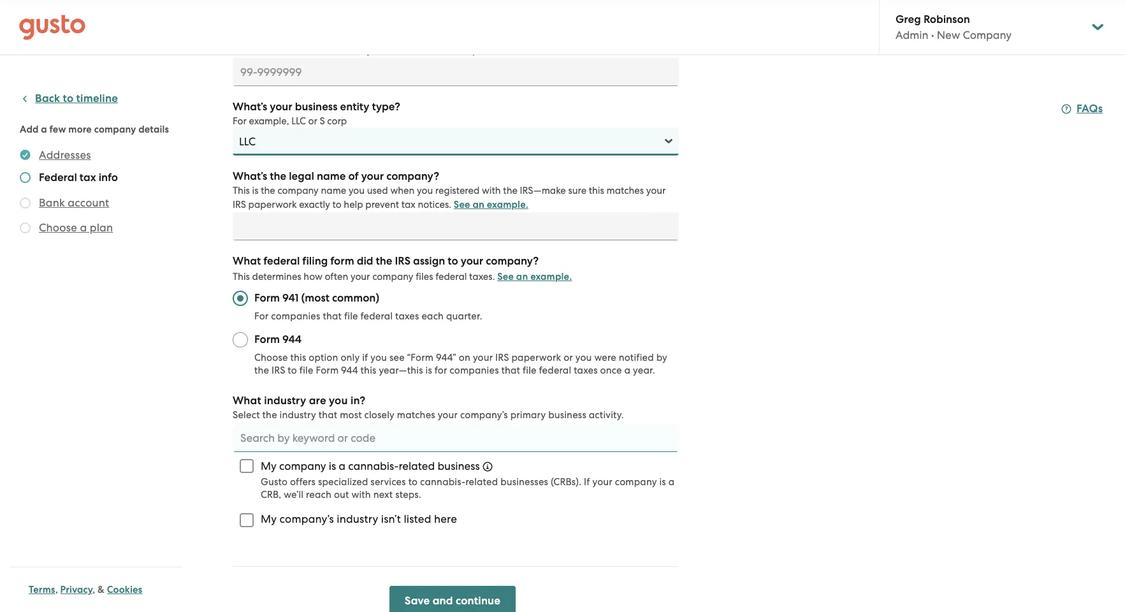 Task type: vqa. For each thing, say whether or not it's contained in the screenshot.
S
yes



Task type: describe. For each thing, give the bounding box(es) containing it.
add
[[20, 124, 39, 135]]

to inside button
[[63, 92, 74, 105]]

by inside form 944 choose this option only if you see "form 944" on your irs paperwork or you were notified by the irs to file form 944 this year—this is for companies that file federal taxes once a year.
[[657, 352, 668, 364]]

was
[[503, 31, 520, 42]]

my company's industry isn't listed here
[[261, 513, 457, 526]]

(ein)
[[459, 31, 480, 42]]

of
[[349, 170, 359, 183]]

steps.
[[396, 489, 422, 501]]

what for what federal filing form did the irs assign to your company?
[[233, 255, 261, 268]]

0 vertical spatial 944
[[283, 333, 302, 346]]

filing
[[303, 255, 328, 268]]

your inside what's your business entity type? for example, llc or s corp
[[270, 100, 293, 114]]

terms
[[29, 584, 55, 596]]

addresses button
[[39, 147, 91, 163]]

once
[[601, 365, 622, 376]]

bank account button
[[39, 195, 109, 210]]

help
[[344, 199, 363, 210]]

timeline
[[76, 92, 118, 105]]

social
[[308, 45, 335, 56]]

example. inside what federal filing form did the irs assign to your company? this determines how often your company files federal taxes. see an example.
[[531, 271, 572, 283]]

taxes inside form 944 choose this option only if you see "form 944" on your irs paperwork or you were notified by the irs to file form 944 this year—this is for companies that file federal taxes once a year.
[[574, 365, 598, 376]]

0 horizontal spatial file
[[300, 365, 314, 376]]

llc
[[292, 115, 306, 127]]

for
[[435, 365, 447, 376]]

listed
[[404, 513, 432, 526]]

do
[[251, 45, 263, 56]]

how
[[304, 271, 323, 283]]

this inside what federal filing form did the irs assign to your company? this determines how often your company files federal taxes. see an example.
[[233, 271, 250, 283]]

0 vertical spatial related
[[399, 460, 435, 473]]

few
[[50, 124, 66, 135]]

what's for what's the legal name of your company?
[[233, 170, 267, 183]]

this is the company name you used when you registered with the irs—make sure this matches your irs paperwork exactly to help prevent tax notices.
[[233, 185, 666, 210]]

are
[[309, 394, 326, 408]]

you right if
[[371, 352, 387, 364]]

1 vertical spatial industry
[[280, 410, 316, 421]]

out
[[334, 489, 349, 501]]

0 horizontal spatial cannabis-
[[348, 460, 399, 473]]

company? inside what federal filing form did the irs assign to your company? this determines how often your company files federal taxes. see an example.
[[486, 255, 539, 268]]

on
[[459, 352, 471, 364]]

privacy link
[[60, 584, 93, 596]]

company inside gusto offers specialized services to cannabis-related businesses (crbs). if your company is a crb, we'll reach out with next steps.
[[615, 476, 657, 488]]

exactly
[[299, 199, 330, 210]]

registered
[[436, 185, 480, 196]]

2 vertical spatial industry
[[337, 513, 379, 526]]

is inside form 944 choose this option only if you see "form 944" on your irs paperwork or you were notified by the irs to file form 944 this year—this is for companies that file federal taxes once a year.
[[426, 365, 432, 376]]

paperwork inside this is the company name you used when you registered with the irs—make sure this matches your irs paperwork exactly to help prevent tax notices.
[[248, 199, 297, 210]]

what's the legal name of your company?
[[233, 170, 439, 183]]

terms link
[[29, 584, 55, 596]]

a inside this is your unique employer identification number (ein) that was assigned to your company by the irs. do not use a social security number.
[[300, 45, 306, 56]]

robinson
[[924, 13, 971, 26]]

company inside this is the company name you used when you registered with the irs—make sure this matches your irs paperwork exactly to help prevent tax notices.
[[278, 185, 319, 196]]

federal right files at left top
[[436, 271, 467, 283]]

with inside this is the company name you used when you registered with the irs—make sure this matches your irs paperwork exactly to help prevent tax notices.
[[482, 185, 501, 196]]

an for you
[[473, 199, 485, 210]]

example,
[[249, 115, 289, 127]]

irs inside what federal filing form did the irs assign to your company? this determines how often your company files federal taxes. see an example.
[[395, 255, 411, 268]]

2 horizontal spatial file
[[523, 365, 537, 376]]

form 944 choose this option only if you see "form 944" on your irs paperwork or you were notified by the irs to file form 944 this year—this is for companies that file federal taxes once a year.
[[255, 333, 668, 376]]

0 horizontal spatial company?
[[387, 170, 439, 183]]

federal
[[39, 171, 77, 184]]

faqs button
[[1062, 101, 1104, 117]]

this inside this is the company name you used when you registered with the irs—make sure this matches your irs paperwork exactly to help prevent tax notices.
[[589, 185, 605, 196]]

privacy
[[60, 584, 93, 596]]

my for my company's industry isn't listed here
[[261, 513, 277, 526]]

identification
[[359, 31, 418, 42]]

not
[[266, 45, 280, 56]]

the inside what federal filing form did the irs assign to your company? this determines how often your company files federal taxes. see an example.
[[376, 255, 393, 268]]

what for what industry are you in?
[[233, 394, 261, 408]]

admin
[[896, 29, 929, 41]]

federal up determines
[[264, 255, 300, 268]]

corp
[[327, 115, 347, 127]]

reach
[[306, 489, 332, 501]]

save and continue
[[405, 594, 501, 608]]

notices.
[[418, 199, 452, 210]]

you up help at the top left of page
[[349, 185, 365, 196]]

or inside form 944 choose this option only if you see "form 944" on your irs paperwork or you were notified by the irs to file form 944 this year—this is for companies that file federal taxes once a year.
[[564, 352, 573, 364]]

cookies
[[107, 584, 142, 596]]

crb,
[[261, 489, 281, 501]]

greg robinson admin • new company
[[896, 13, 1012, 41]]

year—this
[[379, 365, 423, 376]]

to inside this is the company name you used when you registered with the irs—make sure this matches your irs paperwork exactly to help prevent tax notices.
[[333, 199, 342, 210]]

check image
[[20, 198, 31, 209]]

this is your unique employer identification number (ein) that was assigned to your company by the irs. do not use a social security number.
[[233, 31, 668, 56]]

legal
[[289, 170, 314, 183]]

1 horizontal spatial business
[[438, 460, 480, 473]]

1 horizontal spatial this
[[361, 365, 377, 376]]

to inside what federal filing form did the irs assign to your company? this determines how often your company files federal taxes. see an example.
[[448, 255, 458, 268]]

select
[[233, 410, 260, 421]]

new
[[938, 29, 961, 41]]

you left 'were'
[[576, 352, 592, 364]]

see an example. for was
[[415, 45, 490, 56]]

plan
[[90, 221, 113, 234]]

files
[[416, 271, 433, 283]]

company
[[963, 29, 1012, 41]]

choose a plan
[[39, 221, 113, 234]]

unique
[[283, 31, 313, 42]]

your inside this is the company name you used when you registered with the irs—make sure this matches your irs paperwork exactly to help prevent tax notices.
[[647, 185, 666, 196]]

did
[[357, 255, 373, 268]]

what's your business entity type? for example, llc or s corp
[[233, 100, 401, 127]]

that inside form 944 choose this option only if you see "form 944" on your irs paperwork or you were notified by the irs to file form 944 this year—this is for companies that file federal taxes once a year.
[[502, 365, 521, 376]]

1 vertical spatial this
[[291, 352, 306, 364]]

2 check image from the top
[[20, 223, 31, 233]]

offers
[[290, 476, 316, 488]]

gusto offers specialized services to cannabis-related businesses (crbs). if your company is a crb, we'll reach out with next steps.
[[261, 476, 675, 501]]

What's your Federal EIN? text field
[[233, 58, 679, 86]]

were
[[595, 352, 617, 364]]

federal tax info list
[[20, 147, 177, 238]]

see an example. for registered
[[454, 199, 529, 210]]

a inside gusto offers specialized services to cannabis-related businesses (crbs). if your company is a crb, we'll reach out with next steps.
[[669, 476, 675, 488]]

circle check image
[[20, 147, 31, 163]]

this for this is your unique employer identification number (ein) that was assigned to your company by the irs. do not use a social security number.
[[233, 31, 250, 42]]

see for tax
[[454, 199, 471, 210]]

used
[[367, 185, 388, 196]]

closely
[[365, 410, 395, 421]]

taxes.
[[470, 271, 495, 283]]

choose inside form 944 choose this option only if you see "form 944" on your irs paperwork or you were notified by the irs to file form 944 this year—this is for companies that file federal taxes once a year.
[[255, 352, 288, 364]]

example. for registered
[[487, 199, 529, 210]]

your inside form 944 choose this option only if you see "form 944" on your irs paperwork or you were notified by the irs to file form 944 this year—this is for companies that file federal taxes once a year.
[[473, 352, 493, 364]]

is inside this is your unique employer identification number (ein) that was assigned to your company by the irs. do not use a social security number.
[[252, 31, 259, 42]]

back to timeline button
[[20, 91, 118, 107]]

terms , privacy , & cookies
[[29, 584, 142, 596]]

for inside what's your business entity type? for example, llc or s corp
[[233, 115, 247, 127]]

account
[[68, 196, 109, 209]]

that inside the what industry are you in? select the industry that most closely matches your company's primary business activity.
[[319, 410, 338, 421]]

that inside form 941 (most common) for companies that file federal taxes each quarter.
[[323, 311, 342, 322]]

1 vertical spatial 944
[[341, 365, 358, 376]]

matches inside the what industry are you in? select the industry that most closely matches your company's primary business activity.
[[397, 410, 436, 421]]

you inside the what industry are you in? select the industry that most closely matches your company's primary business activity.
[[329, 394, 348, 408]]

continue
[[456, 594, 501, 608]]

next
[[374, 489, 393, 501]]

save
[[405, 594, 430, 608]]

choose inside button
[[39, 221, 77, 234]]

a inside button
[[80, 221, 87, 234]]

see an example. button for what's the legal name of your company?
[[454, 197, 529, 212]]

greg
[[896, 13, 922, 26]]



Task type: locate. For each thing, give the bounding box(es) containing it.
isn't
[[381, 513, 401, 526]]

2 , from the left
[[93, 584, 95, 596]]

business up gusto offers specialized services to cannabis-related businesses (crbs). if your company is a crb, we'll reach out with next steps.
[[438, 460, 480, 473]]

paperwork down legal
[[248, 199, 297, 210]]

see an example. button for what federal filing form did the irs assign to your company?
[[498, 269, 572, 284]]

company
[[597, 31, 638, 42], [94, 124, 136, 135], [278, 185, 319, 196], [373, 271, 414, 283], [279, 460, 326, 473], [615, 476, 657, 488]]

2 vertical spatial example.
[[531, 271, 572, 283]]

taxes inside form 941 (most common) for companies that file federal taxes each quarter.
[[396, 311, 419, 322]]

1 horizontal spatial for
[[255, 311, 269, 322]]

my up gusto on the left of the page
[[261, 460, 277, 473]]

3 this from the top
[[233, 271, 250, 283]]

file down option
[[300, 365, 314, 376]]

company's
[[460, 410, 508, 421], [280, 513, 334, 526]]

primary
[[511, 410, 546, 421]]

2 what's from the top
[[233, 170, 267, 183]]

paperwork inside form 944 choose this option only if you see "form 944" on your irs paperwork or you were notified by the irs to file form 944 this year—this is for companies that file federal taxes once a year.
[[512, 352, 562, 364]]

0 horizontal spatial companies
[[271, 311, 321, 322]]

businesses
[[501, 476, 549, 488]]

the inside the what industry are you in? select the industry that most closely matches your company's primary business activity.
[[263, 410, 277, 421]]

0 vertical spatial or
[[308, 115, 318, 127]]

0 vertical spatial see an example. button
[[415, 43, 490, 58]]

•
[[932, 29, 935, 41]]

944
[[283, 333, 302, 346], [341, 365, 358, 376]]

business inside the what industry are you in? select the industry that most closely matches your company's primary business activity.
[[549, 410, 587, 421]]

, left privacy link
[[55, 584, 58, 596]]

0 horizontal spatial by
[[641, 31, 651, 42]]

my for my company is a cannabis-related business
[[261, 460, 277, 473]]

0 vertical spatial this
[[233, 31, 250, 42]]

option
[[309, 352, 338, 364]]

that inside this is your unique employer identification number (ein) that was assigned to your company by the irs. do not use a social security number.
[[482, 31, 500, 42]]

file up the primary
[[523, 365, 537, 376]]

what's left legal
[[233, 170, 267, 183]]

1 horizontal spatial matches
[[607, 185, 644, 196]]

for down determines
[[255, 311, 269, 322]]

0 vertical spatial by
[[641, 31, 651, 42]]

for
[[233, 115, 247, 127], [255, 311, 269, 322]]

2 vertical spatial see
[[498, 271, 514, 283]]

0 horizontal spatial taxes
[[396, 311, 419, 322]]

0 vertical spatial name
[[317, 170, 346, 183]]

is inside gusto offers specialized services to cannabis-related businesses (crbs). if your company is a crb, we'll reach out with next steps.
[[660, 476, 666, 488]]

2 vertical spatial see an example. button
[[498, 269, 572, 284]]

example. for was
[[448, 45, 490, 56]]

federal inside form 941 (most common) for companies that file federal taxes each quarter.
[[361, 311, 393, 322]]

federal down "common)"
[[361, 311, 393, 322]]

entity
[[340, 100, 370, 114]]

my company is a cannabis-related business
[[261, 460, 480, 473]]

944"
[[436, 352, 457, 364]]

1 check image from the top
[[20, 172, 31, 183]]

this for this is the company name you used when you registered with the irs—make sure this matches your irs paperwork exactly to help prevent tax notices.
[[233, 185, 250, 196]]

is inside this is the company name you used when you registered with the irs—make sure this matches your irs paperwork exactly to help prevent tax notices.
[[252, 185, 259, 196]]

0 vertical spatial paperwork
[[248, 199, 297, 210]]

activity.
[[589, 410, 624, 421]]

you up the notices.
[[417, 185, 433, 196]]

see an example.
[[415, 45, 490, 56], [454, 199, 529, 210]]

944 down "only"
[[341, 365, 358, 376]]

tax inside list
[[80, 171, 96, 184]]

taxes down 'were'
[[574, 365, 598, 376]]

1 horizontal spatial with
[[482, 185, 501, 196]]

2 what from the top
[[233, 394, 261, 408]]

my down 'crb,'
[[261, 513, 277, 526]]

tax inside this is the company name you used when you registered with the irs—make sure this matches your irs paperwork exactly to help prevent tax notices.
[[402, 199, 416, 210]]

2 horizontal spatial business
[[549, 410, 587, 421]]

1 horizontal spatial cannabis-
[[420, 476, 466, 488]]

the inside this is your unique employer identification number (ein) that was assigned to your company by the irs. do not use a social security number.
[[654, 31, 668, 42]]

file inside form 941 (most common) for companies that file federal taxes each quarter.
[[344, 311, 358, 322]]

company's up "what industry are you in?" field
[[460, 410, 508, 421]]

0 horizontal spatial an
[[434, 45, 446, 56]]

form 941 (most common) for companies that file federal taxes each quarter.
[[255, 291, 483, 322]]

1 vertical spatial this
[[233, 185, 250, 196]]

each
[[422, 311, 444, 322]]

2 my from the top
[[261, 513, 277, 526]]

federal inside form 944 choose this option only if you see "form 944" on your irs paperwork or you were notified by the irs to file form 944 this year—this is for companies that file federal taxes once a year.
[[539, 365, 572, 376]]

see down registered
[[454, 199, 471, 210]]

name down what's the legal name of your company?
[[321, 185, 347, 196]]

0 vertical spatial my
[[261, 460, 277, 473]]

1 vertical spatial for
[[255, 311, 269, 322]]

my
[[261, 460, 277, 473], [261, 513, 277, 526]]

1 vertical spatial related
[[466, 476, 498, 488]]

company's inside the what industry are you in? select the industry that most closely matches your company's primary business activity.
[[460, 410, 508, 421]]

back to timeline
[[35, 92, 118, 105]]

0 vertical spatial what
[[233, 255, 261, 268]]

2 horizontal spatial an
[[517, 271, 528, 283]]

company? up when
[[387, 170, 439, 183]]

1 vertical spatial by
[[657, 352, 668, 364]]

to inside this is your unique employer identification number (ein) that was assigned to your company by the irs. do not use a social security number.
[[564, 31, 573, 42]]

in?
[[351, 394, 366, 408]]

2 this from the top
[[233, 185, 250, 196]]

0 horizontal spatial paperwork
[[248, 199, 297, 210]]

you up most
[[329, 394, 348, 408]]

prevent
[[366, 199, 399, 210]]

industry down 'are'
[[280, 410, 316, 421]]

what's inside what's your business entity type? for example, llc or s corp
[[233, 100, 267, 114]]

company inside this is your unique employer identification number (ein) that was assigned to your company by the irs. do not use a social security number.
[[597, 31, 638, 42]]

what inside the what industry are you in? select the industry that most closely matches your company's primary business activity.
[[233, 394, 261, 408]]

0 vertical spatial company's
[[460, 410, 508, 421]]

here
[[434, 513, 457, 526]]

see right 'taxes.'
[[498, 271, 514, 283]]

1 vertical spatial choose
[[255, 352, 288, 364]]

form inside form 941 (most common) for companies that file federal taxes each quarter.
[[255, 291, 280, 305]]

companies down 941
[[271, 311, 321, 322]]

paperwork up the primary
[[512, 352, 562, 364]]

use
[[283, 45, 298, 56]]

what's
[[233, 100, 267, 114], [233, 170, 267, 183]]

, left &
[[93, 584, 95, 596]]

1 vertical spatial companies
[[450, 365, 499, 376]]

specialized
[[318, 476, 368, 488]]

cannabis- up services
[[348, 460, 399, 473]]

0 horizontal spatial choose
[[39, 221, 77, 234]]

for inside form 941 (most common) for companies that file federal taxes each quarter.
[[255, 311, 269, 322]]

0 vertical spatial see
[[415, 45, 431, 56]]

that down 'are'
[[319, 410, 338, 421]]

0 horizontal spatial business
[[295, 100, 338, 114]]

form
[[331, 255, 354, 268]]

2 horizontal spatial see
[[498, 271, 514, 283]]

what's for what's your business entity type? for example, llc or s corp
[[233, 100, 267, 114]]

form
[[255, 291, 280, 305], [255, 333, 280, 346], [316, 365, 339, 376]]

to inside form 944 choose this option only if you see "form 944" on your irs paperwork or you were notified by the irs to file form 944 this year—this is for companies that file federal taxes once a year.
[[288, 365, 297, 376]]

security
[[337, 45, 372, 56]]

My company's industry isn't listed here checkbox
[[233, 506, 261, 535]]

1 vertical spatial see an example.
[[454, 199, 529, 210]]

1 horizontal spatial companies
[[450, 365, 499, 376]]

what up determines
[[233, 255, 261, 268]]

1 , from the left
[[55, 584, 58, 596]]

your inside the what industry are you in? select the industry that most closely matches your company's primary business activity.
[[438, 410, 458, 421]]

determines
[[252, 271, 302, 283]]

related left businesses
[[466, 476, 498, 488]]

see an example. down registered
[[454, 199, 529, 210]]

with right out
[[352, 489, 371, 501]]

info
[[99, 171, 118, 184]]

with inside gusto offers specialized services to cannabis-related businesses (crbs). if your company is a crb, we'll reach out with next steps.
[[352, 489, 371, 501]]

federal
[[264, 255, 300, 268], [436, 271, 467, 283], [361, 311, 393, 322], [539, 365, 572, 376]]

matches right sure
[[607, 185, 644, 196]]

this down if
[[361, 365, 377, 376]]

1 horizontal spatial see
[[454, 199, 471, 210]]

1 vertical spatial see an example. button
[[454, 197, 529, 212]]

0 vertical spatial choose
[[39, 221, 77, 234]]

your
[[261, 31, 280, 42], [576, 31, 595, 42], [270, 100, 293, 114], [361, 170, 384, 183], [647, 185, 666, 196], [461, 255, 484, 268], [351, 271, 370, 283], [473, 352, 493, 364], [438, 410, 458, 421], [593, 476, 613, 488]]

that up the primary
[[502, 365, 521, 376]]

an down number
[[434, 45, 446, 56]]

what up select
[[233, 394, 261, 408]]

home image
[[19, 14, 85, 40]]

file down "common)"
[[344, 311, 358, 322]]

see for number.
[[415, 45, 431, 56]]

1 vertical spatial see
[[454, 199, 471, 210]]

2 vertical spatial this
[[233, 271, 250, 283]]

you
[[349, 185, 365, 196], [417, 185, 433, 196], [371, 352, 387, 364], [576, 352, 592, 364], [329, 394, 348, 408]]

employer
[[316, 31, 357, 42]]

industry left 'are'
[[264, 394, 306, 408]]

choose left option
[[255, 352, 288, 364]]

check image down check image
[[20, 223, 31, 233]]

0 vertical spatial cannabis-
[[348, 460, 399, 473]]

matches right closely
[[397, 410, 436, 421]]

tax left info
[[80, 171, 96, 184]]

1 vertical spatial what's
[[233, 170, 267, 183]]

1 horizontal spatial paperwork
[[512, 352, 562, 364]]

the
[[654, 31, 668, 42], [270, 170, 287, 183], [261, 185, 275, 196], [503, 185, 518, 196], [376, 255, 393, 268], [255, 365, 269, 376], [263, 410, 277, 421]]

your inside gusto offers specialized services to cannabis-related businesses (crbs). if your company is a crb, we'll reach out with next steps.
[[593, 476, 613, 488]]

1 horizontal spatial taxes
[[574, 365, 598, 376]]

What's the legal name of your company? text field
[[233, 212, 679, 240]]

an down registered
[[473, 199, 485, 210]]

year.
[[633, 365, 655, 376]]

1 what's from the top
[[233, 100, 267, 114]]

What industry are you in? field
[[233, 424, 679, 452]]

1 vertical spatial name
[[321, 185, 347, 196]]

save and continue button
[[390, 586, 516, 612]]

business inside what's your business entity type? for example, llc or s corp
[[295, 100, 338, 114]]

0 vertical spatial for
[[233, 115, 247, 127]]

1 what from the top
[[233, 255, 261, 268]]

1 vertical spatial matches
[[397, 410, 436, 421]]

cannabis-
[[348, 460, 399, 473], [420, 476, 466, 488]]

s
[[320, 115, 325, 127]]

0 horizontal spatial 944
[[283, 333, 302, 346]]

cannabis- up steps.
[[420, 476, 466, 488]]

what's up example,
[[233, 100, 267, 114]]

quarter.
[[446, 311, 483, 322]]

1 vertical spatial what
[[233, 394, 261, 408]]

most
[[340, 410, 362, 421]]

is
[[252, 31, 259, 42], [252, 185, 259, 196], [426, 365, 432, 376], [329, 460, 336, 473], [660, 476, 666, 488]]

this inside this is the company name you used when you registered with the irs—make sure this matches your irs paperwork exactly to help prevent tax notices.
[[233, 185, 250, 196]]

related
[[399, 460, 435, 473], [466, 476, 498, 488]]

and
[[433, 594, 453, 608]]

a inside form 944 choose this option only if you see "form 944" on your irs paperwork or you were notified by the irs to file form 944 this year—this is for companies that file federal taxes once a year.
[[625, 365, 631, 376]]

business up s
[[295, 100, 338, 114]]

0 vertical spatial company?
[[387, 170, 439, 183]]

form for form 944
[[255, 333, 280, 346]]

1 vertical spatial company's
[[280, 513, 334, 526]]

irs
[[233, 199, 246, 210], [395, 255, 411, 268], [496, 352, 509, 364], [272, 365, 285, 376]]

choose a plan button
[[39, 220, 113, 235]]

this inside this is your unique employer identification number (ein) that was assigned to your company by the irs. do not use a social security number.
[[233, 31, 250, 42]]

0 horizontal spatial matches
[[397, 410, 436, 421]]

business left activity.
[[549, 410, 587, 421]]

that down (most
[[323, 311, 342, 322]]

0 vertical spatial check image
[[20, 172, 31, 183]]

back
[[35, 92, 60, 105]]

(most
[[301, 291, 330, 305]]

1 horizontal spatial related
[[466, 476, 498, 488]]

companies inside form 944 choose this option only if you see "form 944" on your irs paperwork or you were notified by the irs to file form 944 this year—this is for companies that file federal taxes once a year.
[[450, 365, 499, 376]]

1 vertical spatial example.
[[487, 199, 529, 210]]

company's down reach
[[280, 513, 334, 526]]

1 vertical spatial an
[[473, 199, 485, 210]]

see inside what federal filing form did the irs assign to your company? this determines how often your company files federal taxes. see an example.
[[498, 271, 514, 283]]

irs inside this is the company name you used when you registered with the irs—make sure this matches your irs paperwork exactly to help prevent tax notices.
[[233, 199, 246, 210]]

notified
[[619, 352, 654, 364]]

1 vertical spatial taxes
[[574, 365, 598, 376]]

taxes left each
[[396, 311, 419, 322]]

to inside gusto offers specialized services to cannabis-related businesses (crbs). if your company is a crb, we'll reach out with next steps.
[[409, 476, 418, 488]]

faqs
[[1077, 102, 1104, 115]]

None checkbox
[[233, 452, 261, 480]]

this left option
[[291, 352, 306, 364]]

cannabis- inside gusto offers specialized services to cannabis-related businesses (crbs). if your company is a crb, we'll reach out with next steps.
[[420, 476, 466, 488]]

tax down when
[[402, 199, 416, 210]]

see
[[390, 352, 405, 364]]

or
[[308, 115, 318, 127], [564, 352, 573, 364]]

2 vertical spatial this
[[361, 365, 377, 376]]

name left of
[[317, 170, 346, 183]]

form for form 941 (most common)
[[255, 291, 280, 305]]

see down number
[[415, 45, 431, 56]]

an inside what federal filing form did the irs assign to your company? this determines how often your company files federal taxes. see an example.
[[517, 271, 528, 283]]

see an example. button down number
[[415, 43, 490, 58]]

0 horizontal spatial this
[[291, 352, 306, 364]]

with right registered
[[482, 185, 501, 196]]

0 horizontal spatial for
[[233, 115, 247, 127]]

related inside gusto offers specialized services to cannabis-related businesses (crbs). if your company is a crb, we'll reach out with next steps.
[[466, 476, 498, 488]]

1 this from the top
[[233, 31, 250, 42]]

1 horizontal spatial choose
[[255, 352, 288, 364]]

0 horizontal spatial related
[[399, 460, 435, 473]]

sure
[[569, 185, 587, 196]]

to
[[564, 31, 573, 42], [63, 92, 74, 105], [333, 199, 342, 210], [448, 255, 458, 268], [288, 365, 297, 376], [409, 476, 418, 488]]

for left example,
[[233, 115, 247, 127]]

0 vertical spatial industry
[[264, 394, 306, 408]]

number
[[420, 31, 456, 42]]

0 vertical spatial example.
[[448, 45, 490, 56]]

1 horizontal spatial by
[[657, 352, 668, 364]]

by inside this is your unique employer identification number (ein) that was assigned to your company by the irs. do not use a social security number.
[[641, 31, 651, 42]]

assign
[[413, 255, 445, 268]]

choose down bank at the top of the page
[[39, 221, 77, 234]]

or left 'were'
[[564, 352, 573, 364]]

2 vertical spatial an
[[517, 271, 528, 283]]

an right 'taxes.'
[[517, 271, 528, 283]]

1 horizontal spatial tax
[[402, 199, 416, 210]]

0 vertical spatial this
[[589, 185, 605, 196]]

0 vertical spatial form
[[255, 291, 280, 305]]

what inside what federal filing form did the irs assign to your company? this determines how often your company files federal taxes. see an example.
[[233, 255, 261, 268]]

,
[[55, 584, 58, 596], [93, 584, 95, 596]]

matches inside this is the company name you used when you registered with the irs—make sure this matches your irs paperwork exactly to help prevent tax notices.
[[607, 185, 644, 196]]

0 vertical spatial business
[[295, 100, 338, 114]]

that left was
[[482, 31, 500, 42]]

None radio
[[233, 291, 248, 306], [233, 332, 248, 348], [233, 291, 248, 306], [233, 332, 248, 348]]

details
[[139, 124, 169, 135]]

1 horizontal spatial 944
[[341, 365, 358, 376]]

1 horizontal spatial ,
[[93, 584, 95, 596]]

1 horizontal spatial company?
[[486, 255, 539, 268]]

cookies button
[[107, 582, 142, 598]]

1 my from the top
[[261, 460, 277, 473]]

gusto
[[261, 476, 288, 488]]

see an example. button right 'taxes.'
[[498, 269, 572, 284]]

0 vertical spatial an
[[434, 45, 446, 56]]

company inside what federal filing form did the irs assign to your company? this determines how often your company files federal taxes. see an example.
[[373, 271, 414, 283]]

often
[[325, 271, 348, 283]]

an for that
[[434, 45, 446, 56]]

0 vertical spatial what's
[[233, 100, 267, 114]]

0 vertical spatial taxes
[[396, 311, 419, 322]]

company? up 'taxes.'
[[486, 255, 539, 268]]

1 vertical spatial with
[[352, 489, 371, 501]]

1 vertical spatial tax
[[402, 199, 416, 210]]

or inside what's your business entity type? for example, llc or s corp
[[308, 115, 318, 127]]

0 vertical spatial matches
[[607, 185, 644, 196]]

this right sure
[[589, 185, 605, 196]]

1 horizontal spatial file
[[344, 311, 358, 322]]

if
[[584, 476, 590, 488]]

2 horizontal spatial this
[[589, 185, 605, 196]]

related up steps.
[[399, 460, 435, 473]]

0 horizontal spatial or
[[308, 115, 318, 127]]

see an example. button down registered
[[454, 197, 529, 212]]

name inside this is the company name you used when you registered with the irs—make sure this matches your irs paperwork exactly to help prevent tax notices.
[[321, 185, 347, 196]]

the inside form 944 choose this option only if you see "form 944" on your irs paperwork or you were notified by the irs to file form 944 this year—this is for companies that file federal taxes once a year.
[[255, 365, 269, 376]]

tax
[[80, 171, 96, 184], [402, 199, 416, 210]]

federal up the primary
[[539, 365, 572, 376]]

companies down on
[[450, 365, 499, 376]]

2 vertical spatial form
[[316, 365, 339, 376]]

&
[[98, 584, 105, 596]]

companies inside form 941 (most common) for companies that file federal taxes each quarter.
[[271, 311, 321, 322]]

business
[[295, 100, 338, 114], [549, 410, 587, 421], [438, 460, 480, 473]]

paperwork
[[248, 199, 297, 210], [512, 352, 562, 364]]

0 horizontal spatial see
[[415, 45, 431, 56]]

check image
[[20, 172, 31, 183], [20, 223, 31, 233]]

1 vertical spatial business
[[549, 410, 587, 421]]

0 horizontal spatial company's
[[280, 513, 334, 526]]

944 down 941
[[283, 333, 302, 346]]

irs—make
[[520, 185, 566, 196]]

check image down 'circle check' icon
[[20, 172, 31, 183]]

see an example. down number
[[415, 45, 490, 56]]

what industry are you in? select the industry that most closely matches your company's primary business activity.
[[233, 394, 624, 421]]

0 vertical spatial companies
[[271, 311, 321, 322]]

0 horizontal spatial tax
[[80, 171, 96, 184]]

0 horizontal spatial with
[[352, 489, 371, 501]]

1 vertical spatial check image
[[20, 223, 31, 233]]

type?
[[372, 100, 401, 114]]

industry down out
[[337, 513, 379, 526]]

or left s
[[308, 115, 318, 127]]



